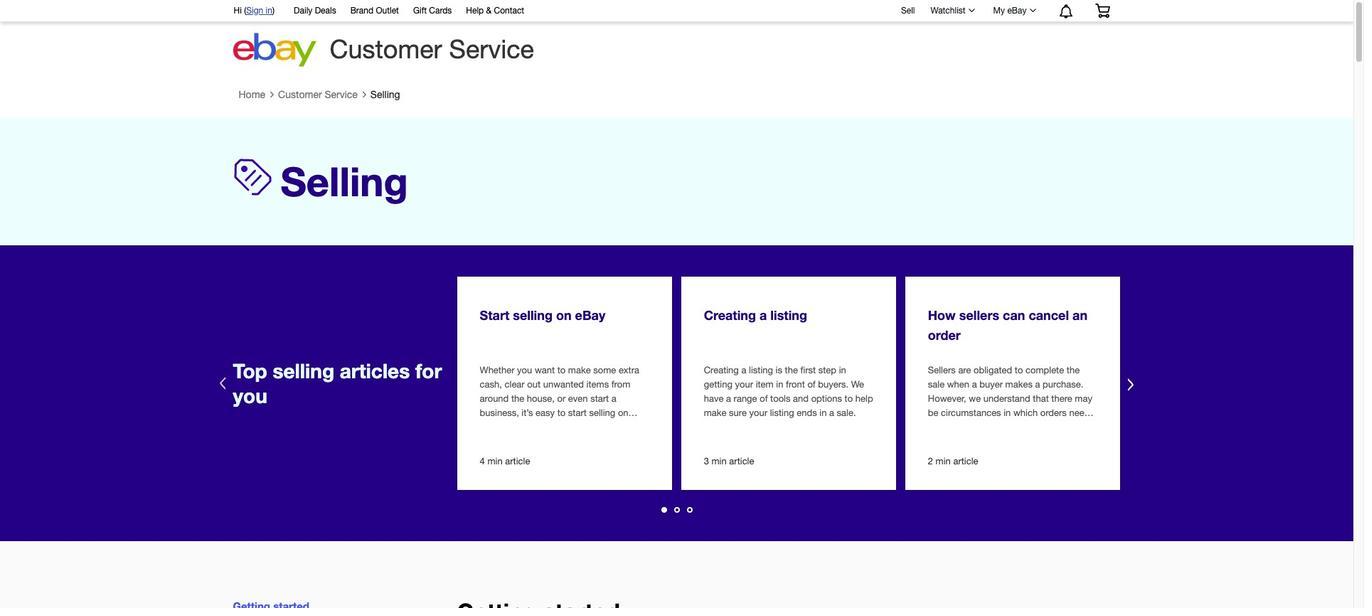 Task type: locate. For each thing, give the bounding box(es) containing it.
a down from
[[612, 394, 617, 404]]

1 vertical spatial selling
[[273, 359, 334, 383]]

selling right 'start'
[[513, 308, 553, 323]]

hi ( sign in )
[[234, 6, 275, 16]]

1 vertical spatial creating
[[704, 365, 739, 376]]

to up sale.
[[845, 394, 853, 404]]

2 horizontal spatial article
[[954, 456, 979, 467]]

1 vertical spatial customer service
[[278, 89, 358, 101]]

make down the have
[[704, 408, 727, 419]]

articles
[[340, 359, 410, 383]]

0 vertical spatial service
[[449, 34, 534, 64]]

of
[[808, 380, 816, 390], [760, 394, 768, 404]]

customer service right home 'link'
[[278, 89, 358, 101]]

0 vertical spatial creating
[[704, 308, 757, 323]]

brand outlet link
[[351, 4, 399, 19]]

buyers.
[[819, 380, 849, 390]]

1 vertical spatial ebay
[[575, 308, 606, 323]]

how sellers can cancel an order
[[929, 308, 1088, 343]]

a up that
[[1036, 380, 1041, 390]]

1 horizontal spatial selling
[[513, 308, 553, 323]]

your
[[736, 380, 754, 390], [750, 408, 768, 419]]

the up purchase.
[[1067, 365, 1080, 376]]

0 vertical spatial customer
[[330, 34, 442, 64]]

your shopping cart image
[[1095, 4, 1111, 18]]

article down canceled.
[[954, 456, 979, 467]]

start down even
[[569, 408, 587, 419]]

however,
[[929, 394, 967, 404]]

purchase.
[[1043, 380, 1084, 390]]

listing for creating a listing is the first step in getting your item in front of buyers. we have a range of tools and options to help make sure your listing ends in a sale.
[[749, 365, 774, 376]]

1 horizontal spatial the
[[785, 365, 798, 376]]

1 horizontal spatial on
[[618, 408, 629, 419]]

3 min from the left
[[936, 456, 951, 467]]

your down range
[[750, 408, 768, 419]]

or
[[558, 394, 566, 404]]

1 horizontal spatial article
[[730, 456, 755, 467]]

min for start selling on ebay
[[488, 456, 503, 467]]

selling
[[513, 308, 553, 323], [273, 359, 334, 383], [590, 408, 616, 419]]

the inside sellers are obligated to complete the sale when a buyer makes a purchase. however, we understand that there may be circumstances in which orders need to be canceled.
[[1067, 365, 1080, 376]]

my ebay link
[[986, 2, 1043, 19]]

1 vertical spatial make
[[704, 408, 727, 419]]

0 horizontal spatial selling
[[273, 359, 334, 383]]

0 horizontal spatial service
[[325, 89, 358, 101]]

home
[[239, 89, 266, 101]]

0 vertical spatial start
[[591, 394, 609, 404]]

1 article from the left
[[505, 456, 530, 467]]

1 horizontal spatial start
[[591, 394, 609, 404]]

items
[[587, 380, 609, 390]]

2 article from the left
[[730, 456, 755, 467]]

1 horizontal spatial customer
[[330, 34, 442, 64]]

service
[[449, 34, 534, 64], [325, 89, 358, 101]]

article for creating a listing
[[730, 456, 755, 467]]

2 vertical spatial selling
[[590, 408, 616, 419]]

daily deals link
[[294, 4, 336, 19]]

we
[[969, 394, 981, 404]]

1 vertical spatial service
[[325, 89, 358, 101]]

the right is
[[785, 365, 798, 376]]

when a
[[948, 380, 978, 390]]

listing for creating a listing
[[771, 308, 808, 323]]

around
[[480, 394, 509, 404]]

1 vertical spatial your
[[750, 408, 768, 419]]

min
[[488, 456, 503, 467], [712, 456, 727, 467], [936, 456, 951, 467]]

0 horizontal spatial min
[[488, 456, 503, 467]]

sell
[[902, 5, 916, 15]]

step
[[819, 365, 837, 376]]

listing up is
[[771, 308, 808, 323]]

an
[[1073, 308, 1088, 323]]

outlet
[[376, 6, 399, 16]]

selling down the items
[[590, 408, 616, 419]]

0 horizontal spatial you
[[233, 384, 267, 408]]

be down however,
[[929, 408, 939, 419]]

customer service link
[[278, 89, 358, 101]]

ebay.
[[480, 422, 503, 433]]

customer
[[330, 34, 442, 64], [278, 89, 322, 101]]

daily deals
[[294, 6, 336, 16]]

selling inside top selling articles for you
[[273, 359, 334, 383]]

help
[[466, 6, 484, 16]]

from
[[612, 380, 631, 390]]

min right 3
[[712, 456, 727, 467]]

to down or
[[558, 408, 566, 419]]

in inside sellers are obligated to complete the sale when a buyer makes a purchase. however, we understand that there may be circumstances in which orders need to be canceled.
[[1004, 408, 1012, 419]]

you down top
[[233, 384, 267, 408]]

0 horizontal spatial on
[[556, 308, 572, 323]]

0 vertical spatial listing
[[771, 308, 808, 323]]

the down clear on the left bottom
[[512, 394, 525, 404]]

1 vertical spatial customer
[[278, 89, 322, 101]]

customer service down "gift cards" link in the top of the page
[[330, 34, 534, 64]]

you up out
[[517, 365, 533, 376]]

0 horizontal spatial ebay
[[575, 308, 606, 323]]

start
[[591, 394, 609, 404], [569, 408, 587, 419]]

creating inside creating a listing is the first step in getting your item in front of buyers. we have a range of tools and options to help make sure your listing ends in a sale.
[[704, 365, 739, 376]]

1 horizontal spatial min
[[712, 456, 727, 467]]

3 article from the left
[[954, 456, 979, 467]]

of down 'item'
[[760, 394, 768, 404]]

make
[[568, 365, 591, 376], [704, 408, 727, 419]]

1 creating from the top
[[704, 308, 757, 323]]

customer service inside the selling main content
[[278, 89, 358, 101]]

of down first
[[808, 380, 816, 390]]

gift
[[413, 6, 427, 16]]

the
[[785, 365, 798, 376], [1067, 365, 1080, 376], [512, 394, 525, 404]]

selling right top
[[273, 359, 334, 383]]

customer down outlet
[[330, 34, 442, 64]]

you
[[517, 365, 533, 376], [233, 384, 267, 408]]

1 vertical spatial start
[[569, 408, 587, 419]]

your up range
[[736, 380, 754, 390]]

1 horizontal spatial you
[[517, 365, 533, 376]]

0 vertical spatial ebay
[[1008, 6, 1027, 16]]

ebay inside account navigation
[[1008, 6, 1027, 16]]

0 vertical spatial be
[[929, 408, 939, 419]]

1 vertical spatial on
[[618, 408, 629, 419]]

customer right home
[[278, 89, 322, 101]]

sale
[[929, 380, 945, 390]]

article right 4
[[505, 456, 530, 467]]

creating for creating a listing is the first step in getting your item in front of buyers. we have a range of tools and options to help make sure your listing ends in a sale.
[[704, 365, 739, 376]]

orders
[[1041, 408, 1067, 419]]

be
[[929, 408, 939, 419], [939, 422, 950, 433]]

my
[[994, 6, 1006, 16]]

selling for start
[[513, 308, 553, 323]]

1 horizontal spatial service
[[449, 34, 534, 64]]

be left canceled.
[[939, 422, 950, 433]]

out
[[528, 380, 541, 390]]

is
[[776, 365, 783, 376]]

top selling articles for you
[[233, 359, 442, 408]]

4 min article
[[480, 456, 530, 467]]

1 horizontal spatial make
[[704, 408, 727, 419]]

selling
[[371, 89, 400, 101], [281, 158, 408, 205]]

in
[[266, 6, 273, 16], [840, 365, 847, 376], [777, 380, 784, 390], [820, 408, 827, 419], [1004, 408, 1012, 419]]

selling inside 'whether you want to make some extra cash, clear out unwanted items from around the house, or even start a business, it's easy to start selling on ebay.'
[[590, 408, 616, 419]]

0 vertical spatial of
[[808, 380, 816, 390]]

understand
[[984, 394, 1031, 404]]

sure
[[730, 408, 747, 419]]

listing up 'item'
[[749, 365, 774, 376]]

service down help & contact link
[[449, 34, 534, 64]]

0 vertical spatial you
[[517, 365, 533, 376]]

customer service
[[330, 34, 534, 64], [278, 89, 358, 101]]

1 vertical spatial selling
[[281, 158, 408, 205]]

min right 2
[[936, 456, 951, 467]]

&
[[486, 6, 492, 16]]

1 horizontal spatial of
[[808, 380, 816, 390]]

start down the items
[[591, 394, 609, 404]]

in up the tools at right bottom
[[777, 380, 784, 390]]

2 creating from the top
[[704, 365, 739, 376]]

to
[[558, 365, 566, 376], [1015, 365, 1024, 376], [845, 394, 853, 404], [558, 408, 566, 419], [929, 422, 937, 433]]

on
[[556, 308, 572, 323], [618, 408, 629, 419]]

creating a listing
[[704, 308, 808, 323]]

article right 3
[[730, 456, 755, 467]]

2 min from the left
[[712, 456, 727, 467]]

watchlist
[[931, 6, 966, 16]]

0 vertical spatial selling
[[513, 308, 553, 323]]

ebay right "my"
[[1008, 6, 1027, 16]]

make up unwanted
[[568, 365, 591, 376]]

gift cards
[[413, 6, 452, 16]]

which
[[1014, 408, 1038, 419]]

1 min from the left
[[488, 456, 503, 467]]

0 horizontal spatial article
[[505, 456, 530, 467]]

0 horizontal spatial make
[[568, 365, 591, 376]]

article for how sellers can cancel an order
[[954, 456, 979, 467]]

1 vertical spatial listing
[[749, 365, 774, 376]]

min right 4
[[488, 456, 503, 467]]

a
[[760, 308, 767, 323], [742, 365, 747, 376], [1036, 380, 1041, 390], [612, 394, 617, 404], [727, 394, 732, 404], [830, 408, 835, 419]]

service left selling link
[[325, 89, 358, 101]]

1 vertical spatial of
[[760, 394, 768, 404]]

clear
[[505, 380, 525, 390]]

in right sign
[[266, 6, 273, 16]]

account navigation
[[226, 0, 1121, 22]]

service inside the selling main content
[[325, 89, 358, 101]]

0 horizontal spatial customer
[[278, 89, 322, 101]]

2
[[929, 456, 934, 467]]

1 vertical spatial you
[[233, 384, 267, 408]]

on right 'start'
[[556, 308, 572, 323]]

in down understand
[[1004, 408, 1012, 419]]

3
[[704, 456, 709, 467]]

buyer
[[980, 380, 1003, 390]]

min for how sellers can cancel an order
[[936, 456, 951, 467]]

2 horizontal spatial the
[[1067, 365, 1080, 376]]

3 min article
[[704, 456, 755, 467]]

options
[[812, 394, 843, 404]]

on down from
[[618, 408, 629, 419]]

ebay up some
[[575, 308, 606, 323]]

1 horizontal spatial ebay
[[1008, 6, 1027, 16]]

sellers
[[929, 365, 956, 376]]

cards
[[429, 6, 452, 16]]

0 vertical spatial your
[[736, 380, 754, 390]]

0 vertical spatial make
[[568, 365, 591, 376]]

2 horizontal spatial min
[[936, 456, 951, 467]]

0 vertical spatial customer service
[[330, 34, 534, 64]]

listing down the tools at right bottom
[[770, 408, 795, 419]]

2 horizontal spatial selling
[[590, 408, 616, 419]]

(
[[244, 6, 246, 16]]

the inside creating a listing is the first step in getting your item in front of buyers. we have a range of tools and options to help make sure your listing ends in a sale.
[[785, 365, 798, 376]]

customer inside banner
[[330, 34, 442, 64]]

a right the have
[[727, 394, 732, 404]]

0 horizontal spatial the
[[512, 394, 525, 404]]

a up 'item'
[[760, 308, 767, 323]]



Task type: describe. For each thing, give the bounding box(es) containing it.
hi
[[234, 6, 242, 16]]

easy
[[536, 408, 555, 419]]

2 min article
[[929, 456, 979, 467]]

a inside 'whether you want to make some extra cash, clear out unwanted items from around the house, or even start a business, it's easy to start selling on ebay.'
[[612, 394, 617, 404]]

may
[[1076, 394, 1093, 404]]

have
[[704, 394, 724, 404]]

0 vertical spatial on
[[556, 308, 572, 323]]

can
[[1003, 308, 1026, 323]]

order
[[929, 328, 961, 343]]

to inside creating a listing is the first step in getting your item in front of buyers. we have a range of tools and options to help make sure your listing ends in a sale.
[[845, 394, 853, 404]]

customer inside the selling main content
[[278, 89, 322, 101]]

there
[[1052, 394, 1073, 404]]

start selling on ebay
[[480, 308, 606, 323]]

4
[[480, 456, 485, 467]]

we
[[852, 380, 865, 390]]

first
[[801, 365, 816, 376]]

in down options
[[820, 408, 827, 419]]

service inside banner
[[449, 34, 534, 64]]

a up range
[[742, 365, 747, 376]]

obligated
[[974, 365, 1013, 376]]

makes
[[1006, 380, 1033, 390]]

complete
[[1026, 365, 1065, 376]]

brand outlet
[[351, 6, 399, 16]]

want
[[535, 365, 555, 376]]

for
[[416, 359, 442, 383]]

even
[[569, 394, 588, 404]]

selling link
[[371, 89, 400, 101]]

ends
[[797, 408, 817, 419]]

the inside 'whether you want to make some extra cash, clear out unwanted items from around the house, or even start a business, it's easy to start selling on ebay.'
[[512, 394, 525, 404]]

item
[[756, 380, 774, 390]]

to down however,
[[929, 422, 937, 433]]

and
[[794, 394, 809, 404]]

whether
[[480, 365, 515, 376]]

2 vertical spatial listing
[[770, 408, 795, 419]]

need
[[1070, 408, 1091, 419]]

make inside 'whether you want to make some extra cash, clear out unwanted items from around the house, or even start a business, it's easy to start selling on ebay.'
[[568, 365, 591, 376]]

make inside creating a listing is the first step in getting your item in front of buyers. we have a range of tools and options to help make sure your listing ends in a sale.
[[704, 408, 727, 419]]

my ebay
[[994, 6, 1027, 16]]

start
[[480, 308, 510, 323]]

gift cards link
[[413, 4, 452, 19]]

getting
[[704, 380, 733, 390]]

sale.
[[837, 408, 857, 419]]

some
[[594, 365, 616, 376]]

customer service banner
[[226, 0, 1121, 71]]

0 horizontal spatial start
[[569, 408, 587, 419]]

min for creating a listing
[[712, 456, 727, 467]]

extra
[[619, 365, 640, 376]]

help & contact link
[[466, 4, 525, 19]]

tools
[[771, 394, 791, 404]]

0 vertical spatial selling
[[371, 89, 400, 101]]

how
[[929, 308, 956, 323]]

whether you want to make some extra cash, clear out unwanted items from around the house, or even start a business, it's easy to start selling on ebay.
[[480, 365, 640, 433]]

a left sale.
[[830, 408, 835, 419]]

on inside 'whether you want to make some extra cash, clear out unwanted items from around the house, or even start a business, it's easy to start selling on ebay.'
[[618, 408, 629, 419]]

creating for creating a listing
[[704, 308, 757, 323]]

sign
[[246, 6, 264, 16]]

daily
[[294, 6, 313, 16]]

sell link
[[895, 5, 922, 15]]

front
[[786, 380, 805, 390]]

cash,
[[480, 380, 502, 390]]

home link
[[239, 89, 266, 101]]

selling for top
[[273, 359, 334, 383]]

contact
[[494, 6, 525, 16]]

canceled.
[[952, 422, 992, 433]]

watchlist link
[[923, 2, 982, 19]]

sellers are obligated to complete the sale when a buyer makes a purchase. however, we understand that there may be circumstances in which orders need to be canceled.
[[929, 365, 1093, 433]]

deals
[[315, 6, 336, 16]]

creating a listing is the first step in getting your item in front of buyers. we have a range of tools and options to help make sure your listing ends in a sale.
[[704, 365, 874, 419]]

1 vertical spatial be
[[939, 422, 950, 433]]

0 horizontal spatial of
[[760, 394, 768, 404]]

to up unwanted
[[558, 365, 566, 376]]

house,
[[527, 394, 555, 404]]

top
[[233, 359, 267, 383]]

business,
[[480, 408, 519, 419]]

range
[[734, 394, 758, 404]]

you inside 'whether you want to make some extra cash, clear out unwanted items from around the house, or even start a business, it's easy to start selling on ebay.'
[[517, 365, 533, 376]]

you inside top selling articles for you
[[233, 384, 267, 408]]

are
[[959, 365, 972, 376]]

a inside sellers are obligated to complete the sale when a buyer makes a purchase. however, we understand that there may be circumstances in which orders need to be canceled.
[[1036, 380, 1041, 390]]

)
[[273, 6, 275, 16]]

in inside account navigation
[[266, 6, 273, 16]]

sign in link
[[246, 6, 273, 16]]

help
[[856, 394, 874, 404]]

help & contact
[[466, 6, 525, 16]]

article for start selling on ebay
[[505, 456, 530, 467]]

to up the makes
[[1015, 365, 1024, 376]]

in right step
[[840, 365, 847, 376]]

cancel
[[1029, 308, 1070, 323]]

circumstances
[[942, 408, 1002, 419]]

brand
[[351, 6, 374, 16]]

ebay inside the selling main content
[[575, 308, 606, 323]]

unwanted
[[543, 380, 584, 390]]

sellers
[[960, 308, 1000, 323]]

selling main content
[[0, 83, 1354, 608]]

customer service inside banner
[[330, 34, 534, 64]]



Task type: vqa. For each thing, say whether or not it's contained in the screenshot.
Bose QuietComfort Noise Cancelling Bluetooth Headphones, Certified Refurbished button
no



